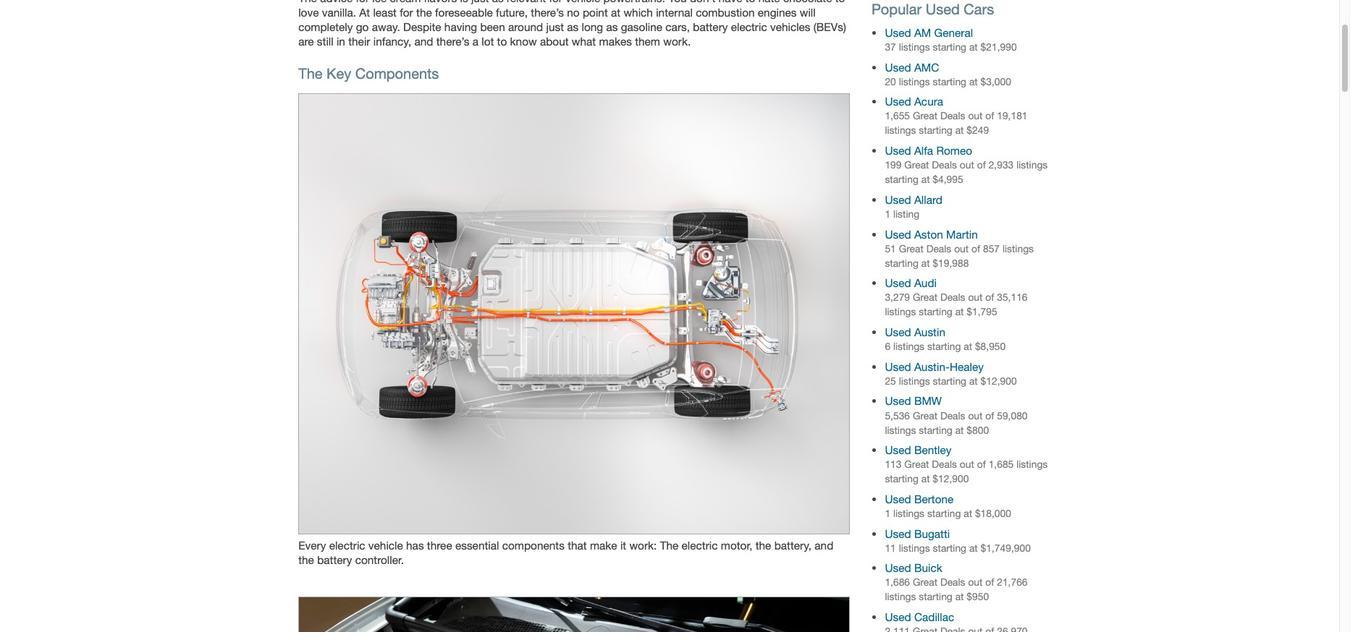 Task type: locate. For each thing, give the bounding box(es) containing it.
starting down used austin-healey link
[[933, 376, 966, 387]]

out inside 1,655 great deals out of 19,181 listings starting at
[[968, 110, 983, 122]]

around
[[508, 20, 543, 33]]

as up makes
[[606, 20, 618, 33]]

1 1 from the top
[[885, 208, 890, 220]]

at down the general
[[969, 41, 978, 53]]

113 great deals out of 1,685 listings starting at
[[885, 459, 1048, 485]]

great down the buick
[[913, 577, 937, 589]]

1 inside used allard 1 listing
[[885, 208, 890, 220]]

out for used aston martin
[[954, 243, 969, 255]]

starting inside used austin-healey 25 listings starting at $12,900
[[933, 376, 966, 387]]

deals down $19,988
[[940, 292, 965, 304]]

starting down the general
[[933, 41, 966, 53]]

1 up 11
[[885, 508, 890, 520]]

listings inside '113 great deals out of 1,685 listings starting at'
[[1016, 459, 1048, 471]]

1 horizontal spatial vehicle
[[566, 0, 600, 4]]

work.
[[663, 35, 691, 48]]

starting
[[933, 41, 966, 53], [933, 76, 966, 87], [919, 125, 952, 136], [885, 174, 918, 185], [885, 257, 918, 269], [919, 306, 952, 318], [927, 341, 961, 353], [933, 376, 966, 387], [919, 425, 952, 436], [885, 474, 918, 485], [927, 508, 961, 520], [933, 543, 966, 554], [919, 592, 952, 603]]

1 vertical spatial the
[[756, 539, 771, 552]]

out left 1,685
[[960, 459, 974, 471]]

2 vertical spatial the
[[660, 539, 679, 552]]

listings inside used am general 37 listings starting at $21,990
[[899, 41, 930, 53]]

are
[[298, 35, 314, 48]]

1 inside used bertone 1 listings starting at $18,000
[[885, 508, 890, 520]]

starting inside 199 great deals out of 2,933 listings starting at
[[885, 174, 918, 185]]

deals inside 199 great deals out of 2,933 listings starting at
[[932, 159, 957, 171]]

great right 51
[[899, 243, 924, 255]]

113
[[885, 459, 902, 471]]

out for used bmw
[[968, 410, 983, 422]]

at inside used austin-healey 25 listings starting at $12,900
[[969, 376, 978, 387]]

the
[[298, 0, 317, 4], [298, 65, 323, 82], [660, 539, 679, 552]]

every
[[298, 539, 326, 552]]

2 1 from the top
[[885, 508, 890, 520]]

vehicle up no
[[566, 0, 600, 4]]

listings down 1,655
[[885, 125, 916, 136]]

out inside 5,536 great deals out of 59,080 listings starting at
[[968, 410, 983, 422]]

out for used acura
[[968, 110, 983, 122]]

used acura
[[885, 95, 943, 108]]

listing
[[893, 208, 919, 220]]

59,080
[[997, 410, 1028, 422]]

0 horizontal spatial as
[[492, 0, 504, 4]]

deals for alfa
[[932, 159, 957, 171]]

0 horizontal spatial to
[[497, 35, 507, 48]]

at inside '113 great deals out of 1,685 listings starting at'
[[921, 474, 930, 485]]

at left $800
[[955, 425, 964, 436]]

electric right every at the bottom left
[[329, 539, 365, 552]]

used up 51
[[885, 228, 911, 241]]

used for acura
[[885, 95, 911, 108]]

of for used bentley
[[977, 459, 986, 471]]

starting up bentley
[[919, 425, 952, 436]]

great inside '113 great deals out of 1,685 listings starting at'
[[904, 459, 929, 471]]

starting up used alfa romeo link
[[919, 125, 952, 136]]

components
[[355, 65, 439, 82]]

2 horizontal spatial for
[[549, 0, 562, 4]]

of inside 199 great deals out of 2,933 listings starting at
[[977, 159, 986, 171]]

lot
[[482, 35, 494, 48]]

0 vertical spatial battery
[[693, 20, 728, 33]]

there's
[[531, 6, 564, 19], [436, 35, 469, 48]]

it
[[620, 539, 626, 552]]

the left key
[[298, 65, 323, 82]]

0 horizontal spatial there's
[[436, 35, 469, 48]]

2 horizontal spatial electric
[[731, 20, 767, 33]]

3,279
[[885, 292, 910, 304]]

will
[[800, 6, 816, 19]]

used austin link
[[885, 326, 945, 339]]

vanilla.
[[322, 6, 356, 19]]

the down every at the bottom left
[[298, 554, 314, 567]]

know
[[510, 35, 537, 48]]

at up healey
[[964, 341, 972, 353]]

starting inside the 3,279 great deals out of 35,116 listings starting at
[[919, 306, 952, 318]]

the inside the advice for ice cream flavors is just as relevant for vehicle powertrains: you don't have to hate chocolate to love vanilla. at least for the foreseeable future, there's no point at which internal combustion engines will completely go away. despite having been around just as long as gasoline cars, battery electric vehicles (bevs) are still in their infancy, and there's a lot to know about what makes them work.
[[416, 6, 432, 19]]

just right is
[[471, 0, 489, 4]]

11
[[885, 543, 896, 554]]

deals inside '113 great deals out of 1,685 listings starting at'
[[932, 459, 957, 471]]

electric inside the advice for ice cream flavors is just as relevant for vehicle powertrains: you don't have to hate chocolate to love vanilla. at least for the foreseeable future, there's no point at which internal combustion engines will completely go away. despite having been around just as long as gasoline cars, battery electric vehicles (bevs) are still in their infancy, and there's a lot to know about what makes them work.
[[731, 20, 767, 33]]

used up 1,686
[[885, 562, 911, 575]]

used aston martin
[[885, 228, 978, 241]]

used up listing on the top of the page
[[885, 193, 911, 206]]

and
[[414, 35, 433, 48], [815, 539, 833, 552]]

motor,
[[721, 539, 752, 552]]

used bertone 1 listings starting at $18,000
[[885, 493, 1011, 520]]

have
[[719, 0, 742, 4]]

used bugatti 11 listings starting at $1,749,900
[[885, 527, 1031, 554]]

am
[[914, 26, 931, 39]]

great inside 1,655 great deals out of 19,181 listings starting at
[[913, 110, 937, 122]]

used inside used bertone 1 listings starting at $18,000
[[885, 493, 911, 506]]

starting up austin
[[919, 306, 952, 318]]

used for am
[[885, 26, 911, 39]]

the
[[416, 6, 432, 19], [756, 539, 771, 552], [298, 554, 314, 567]]

1 horizontal spatial and
[[815, 539, 833, 552]]

$12,900 down healey
[[981, 376, 1017, 387]]

out up $800
[[968, 410, 983, 422]]

out down romeo
[[960, 159, 974, 171]]

listings
[[899, 41, 930, 53], [899, 76, 930, 87], [885, 125, 916, 136], [1016, 159, 1048, 171], [1003, 243, 1034, 255], [885, 306, 916, 318], [893, 341, 924, 353], [899, 376, 930, 387], [885, 425, 916, 436], [1016, 459, 1048, 471], [893, 508, 924, 520], [899, 543, 930, 554], [885, 592, 916, 603]]

used inside used allard 1 listing
[[885, 193, 911, 206]]

out down martin
[[954, 243, 969, 255]]

used amc link
[[885, 61, 939, 74]]

great for alfa
[[904, 159, 929, 171]]

starting inside 5,536 great deals out of 59,080 listings starting at
[[919, 425, 952, 436]]

at up the used bertone link
[[921, 474, 930, 485]]

deals inside 1,686 great deals out of 21,766 listings starting at
[[940, 577, 965, 589]]

as down no
[[567, 20, 579, 33]]

of up $249
[[985, 110, 994, 122]]

of up $1,795
[[985, 292, 994, 304]]

0 vertical spatial 1
[[885, 208, 890, 220]]

starting down bugatti
[[933, 543, 966, 554]]

$8,950
[[975, 341, 1006, 353]]

listings down used bugatti link
[[899, 543, 930, 554]]

deals inside the 3,279 great deals out of 35,116 listings starting at
[[940, 292, 965, 304]]

electric left motor,
[[682, 539, 718, 552]]

used inside used austin 6 listings starting at $8,950
[[885, 326, 911, 339]]

battery inside the advice for ice cream flavors is just as relevant for vehicle powertrains: you don't have to hate chocolate to love vanilla. at least for the foreseeable future, there's no point at which internal combustion engines will completely go away. despite having been around just as long as gasoline cars, battery electric vehicles (bevs) are still in their infancy, and there's a lot to know about what makes them work.
[[693, 20, 728, 33]]

the for the advice for ice cream flavors is just as relevant for vehicle powertrains: you don't have to hate chocolate to love vanilla. at least for the foreseeable future, there's no point at which internal combustion engines will completely go away. despite having been around just as long as gasoline cars, battery electric vehicles (bevs) are still in their infancy, and there's a lot to know about what makes them work.
[[298, 0, 317, 4]]

used audi
[[885, 277, 937, 290]]

listings right 857
[[1003, 243, 1034, 255]]

used austin-healey link
[[885, 360, 984, 373]]

and down despite
[[414, 35, 433, 48]]

2 horizontal spatial the
[[756, 539, 771, 552]]

of inside '113 great deals out of 1,685 listings starting at'
[[977, 459, 986, 471]]

and right battery,
[[815, 539, 833, 552]]

857
[[983, 243, 1000, 255]]

1 vertical spatial there's
[[436, 35, 469, 48]]

0 vertical spatial vehicle
[[566, 0, 600, 4]]

used allard 1 listing
[[885, 193, 942, 220]]

at inside used austin 6 listings starting at $8,950
[[964, 341, 972, 353]]

used up 199
[[885, 144, 911, 157]]

used for bugatti
[[885, 527, 911, 541]]

electric car motor image
[[298, 597, 850, 633]]

used for audi
[[885, 277, 911, 290]]

1,655 great deals out of 19,181 listings starting at
[[885, 110, 1028, 136]]

go
[[356, 20, 369, 33]]

0 horizontal spatial vehicle
[[368, 539, 403, 552]]

deals up $4,995
[[932, 159, 957, 171]]

listings down 3,279
[[885, 306, 916, 318]]

to right lot
[[497, 35, 507, 48]]

vehicle
[[566, 0, 600, 4], [368, 539, 403, 552]]

used up 3,279
[[885, 277, 911, 290]]

buick
[[914, 562, 942, 575]]

there's down relevant
[[531, 6, 564, 19]]

at down healey
[[969, 376, 978, 387]]

great inside 1,686 great deals out of 21,766 listings starting at
[[913, 577, 937, 589]]

great down the alfa
[[904, 159, 929, 171]]

listings down used amc link at the right
[[899, 76, 930, 87]]

51 great deals out of 857 listings starting at
[[885, 243, 1034, 269]]

the right motor,
[[756, 539, 771, 552]]

starting down amc
[[933, 76, 966, 87]]

as up future,
[[492, 0, 504, 4]]

at inside 1,655 great deals out of 19,181 listings starting at
[[955, 125, 964, 136]]

for down cream
[[400, 6, 413, 19]]

listings inside used amc 20 listings starting at $3,000
[[899, 76, 930, 87]]

of inside 1,655 great deals out of 19,181 listings starting at
[[985, 110, 994, 122]]

used bertone link
[[885, 493, 954, 506]]

deals inside 1,655 great deals out of 19,181 listings starting at
[[940, 110, 965, 122]]

battery
[[693, 20, 728, 33], [317, 554, 352, 567]]

1 vertical spatial the
[[298, 65, 323, 82]]

deals down bentley
[[932, 459, 957, 471]]

6
[[885, 341, 890, 353]]

the inside every electric vehicle has three essential components that make it work: the electric motor, the battery, and the battery controller.
[[660, 539, 679, 552]]

0 horizontal spatial and
[[414, 35, 433, 48]]

1 vertical spatial and
[[815, 539, 833, 552]]

deals down used aston martin
[[926, 243, 951, 255]]

at inside 51 great deals out of 857 listings starting at
[[921, 257, 930, 269]]

listings right 2,933
[[1016, 159, 1048, 171]]

1 horizontal spatial to
[[745, 0, 755, 4]]

of inside 5,536 great deals out of 59,080 listings starting at
[[985, 410, 994, 422]]

deals inside 5,536 great deals out of 59,080 listings starting at
[[940, 410, 965, 422]]

great down acura
[[913, 110, 937, 122]]

used up 1,655
[[885, 95, 911, 108]]

used bmw link
[[885, 395, 942, 408]]

vehicle inside every electric vehicle has three essential components that make it work: the electric motor, the battery, and the battery controller.
[[368, 539, 403, 552]]

out inside the 3,279 great deals out of 35,116 listings starting at
[[968, 292, 983, 304]]

0 vertical spatial $12,900
[[981, 376, 1017, 387]]

deals
[[940, 110, 965, 122], [932, 159, 957, 171], [926, 243, 951, 255], [940, 292, 965, 304], [940, 410, 965, 422], [932, 459, 957, 471], [940, 577, 965, 589]]

deals for bentley
[[932, 459, 957, 471]]

listings up used bmw
[[899, 376, 930, 387]]

used am general link
[[885, 26, 973, 39]]

great down used bentley
[[904, 459, 929, 471]]

2 horizontal spatial as
[[606, 20, 618, 33]]

out up $1,795
[[968, 292, 983, 304]]

great inside 51 great deals out of 857 listings starting at
[[899, 243, 924, 255]]

at
[[359, 6, 370, 19]]

starting inside '113 great deals out of 1,685 listings starting at'
[[885, 474, 918, 485]]

listings inside used bugatti 11 listings starting at $1,749,900
[[899, 543, 930, 554]]

used inside used amc 20 listings starting at $3,000
[[885, 61, 911, 74]]

starting down 199
[[885, 174, 918, 185]]

at left $1,749,900
[[969, 543, 978, 554]]

deals for aston
[[926, 243, 951, 255]]

0 horizontal spatial the
[[298, 554, 314, 567]]

1 vertical spatial battery
[[317, 554, 352, 567]]

1,686 great deals out of 21,766 listings starting at
[[885, 577, 1028, 603]]

electric
[[731, 20, 767, 33], [329, 539, 365, 552], [682, 539, 718, 552]]

starting inside used bertone 1 listings starting at $18,000
[[927, 508, 961, 520]]

1,655
[[885, 110, 910, 122]]

used inside used austin-healey 25 listings starting at $12,900
[[885, 360, 911, 373]]

used for buick
[[885, 562, 911, 575]]

great
[[913, 110, 937, 122], [904, 159, 929, 171], [899, 243, 924, 255], [913, 292, 937, 304], [913, 410, 937, 422], [904, 459, 929, 471], [913, 577, 937, 589]]

0 vertical spatial and
[[414, 35, 433, 48]]

at left $18,000
[[964, 508, 972, 520]]

$1,749,900
[[981, 543, 1031, 554]]

point
[[583, 6, 608, 19]]

starting down 51
[[885, 257, 918, 269]]

for right relevant
[[549, 0, 562, 4]]

1 horizontal spatial the
[[416, 6, 432, 19]]

great inside the 3,279 great deals out of 35,116 listings starting at
[[913, 292, 937, 304]]

0 horizontal spatial battery
[[317, 554, 352, 567]]

of inside 1,686 great deals out of 21,766 listings starting at
[[985, 577, 994, 589]]

starting down bertone
[[927, 508, 961, 520]]

$12,900 inside used austin-healey 25 listings starting at $12,900
[[981, 376, 1017, 387]]

popular
[[871, 1, 922, 17]]

at inside used am general 37 listings starting at $21,990
[[969, 41, 978, 53]]

1 horizontal spatial $12,900
[[981, 376, 1017, 387]]

great for buick
[[913, 577, 937, 589]]

1 vertical spatial $12,900
[[933, 474, 969, 485]]

deals inside 51 great deals out of 857 listings starting at
[[926, 243, 951, 255]]

1 for used allard
[[885, 208, 890, 220]]

1 horizontal spatial battery
[[693, 20, 728, 33]]

romeo
[[936, 144, 972, 157]]

battery down every at the bottom left
[[317, 554, 352, 567]]

used up 25
[[885, 360, 911, 373]]

used up 11
[[885, 527, 911, 541]]

listings inside 1,655 great deals out of 19,181 listings starting at
[[885, 125, 916, 136]]

listings down the used bertone link
[[893, 508, 924, 520]]

of left 1,685
[[977, 459, 986, 471]]

used inside used bugatti 11 listings starting at $1,749,900
[[885, 527, 911, 541]]

out up $249
[[968, 110, 983, 122]]

great for aston
[[899, 243, 924, 255]]

great inside 5,536 great deals out of 59,080 listings starting at
[[913, 410, 937, 422]]

at up the audi
[[921, 257, 930, 269]]

just up about
[[546, 20, 564, 33]]

is
[[460, 0, 468, 4]]

0 horizontal spatial just
[[471, 0, 489, 4]]

listings inside 51 great deals out of 857 listings starting at
[[1003, 243, 1034, 255]]

1 horizontal spatial just
[[546, 20, 564, 33]]

1 left listing on the top of the page
[[885, 208, 890, 220]]

listings down am
[[899, 41, 930, 53]]

listings inside used bertone 1 listings starting at $18,000
[[893, 508, 924, 520]]

$12,900 up bertone
[[933, 474, 969, 485]]

flavors
[[424, 0, 457, 4]]

0 vertical spatial the
[[298, 0, 317, 4]]

of up "$950"
[[985, 577, 994, 589]]

deals for bmw
[[940, 410, 965, 422]]

of inside 51 great deals out of 857 listings starting at
[[971, 243, 980, 255]]

used up the 20
[[885, 61, 911, 74]]

electric down combustion
[[731, 20, 767, 33]]

bugatti
[[914, 527, 950, 541]]

out
[[968, 110, 983, 122], [960, 159, 974, 171], [954, 243, 969, 255], [968, 292, 983, 304], [968, 410, 983, 422], [960, 459, 974, 471], [968, 577, 983, 589]]

2 vertical spatial the
[[298, 554, 314, 567]]

to left hate
[[745, 0, 755, 4]]

used for allard
[[885, 193, 911, 206]]

battery down combustion
[[693, 20, 728, 33]]

out up "$950"
[[968, 577, 983, 589]]

starting inside used austin 6 listings starting at $8,950
[[927, 341, 961, 353]]

for
[[356, 0, 369, 4], [549, 0, 562, 4], [400, 6, 413, 19]]

used allard link
[[885, 193, 942, 206]]

out for used buick
[[968, 577, 983, 589]]

1 vertical spatial 1
[[885, 508, 890, 520]]

starting down austin
[[927, 341, 961, 353]]

at left $1,795
[[955, 306, 964, 318]]

at left $249
[[955, 125, 964, 136]]

listings down 1,686
[[885, 592, 916, 603]]

deals down acura
[[940, 110, 965, 122]]

0 vertical spatial there's
[[531, 6, 564, 19]]

used up 6
[[885, 326, 911, 339]]

cars
[[964, 1, 994, 17]]

the key components image
[[298, 93, 850, 535]]

at left $3,000
[[969, 76, 978, 87]]

starting inside 1,686 great deals out of 21,766 listings starting at
[[919, 592, 952, 603]]

infancy,
[[373, 35, 411, 48]]

2 horizontal spatial to
[[835, 0, 845, 4]]

out for used bentley
[[960, 459, 974, 471]]

of left 857
[[971, 243, 980, 255]]

listings right 1,685
[[1016, 459, 1048, 471]]

to
[[745, 0, 755, 4], [835, 0, 845, 4], [497, 35, 507, 48]]

out inside '113 great deals out of 1,685 listings starting at'
[[960, 459, 974, 471]]

listings inside used austin-healey 25 listings starting at $12,900
[[899, 376, 930, 387]]

listings down 5,536
[[885, 425, 916, 436]]

three
[[427, 539, 452, 552]]

at left "$950"
[[955, 592, 964, 603]]

deals down bmw
[[940, 410, 965, 422]]

love
[[298, 6, 319, 19]]

the right work:
[[660, 539, 679, 552]]

and inside every electric vehicle has three essential components that make it work: the electric motor, the battery, and the battery controller.
[[815, 539, 833, 552]]

relevant
[[507, 0, 546, 4]]

used up 5,536
[[885, 395, 911, 408]]

great down the audi
[[913, 292, 937, 304]]

out inside 1,686 great deals out of 21,766 listings starting at
[[968, 577, 983, 589]]

great inside 199 great deals out of 2,933 listings starting at
[[904, 159, 929, 171]]

the up despite
[[416, 6, 432, 19]]

1 vertical spatial vehicle
[[368, 539, 403, 552]]

out inside 199 great deals out of 2,933 listings starting at
[[960, 159, 974, 171]]

the for the key components
[[298, 65, 323, 82]]

used bentley link
[[885, 444, 952, 457]]

out inside 51 great deals out of 857 listings starting at
[[954, 243, 969, 255]]

the inside the advice for ice cream flavors is just as relevant for vehicle powertrains: you don't have to hate chocolate to love vanilla. at least for the foreseeable future, there's no point at which internal combustion engines will completely go away. despite having been around just as long as gasoline cars, battery electric vehicles (bevs) are still in their infancy, and there's a lot to know about what makes them work.
[[298, 0, 317, 4]]

great for audi
[[913, 292, 937, 304]]

of inside the 3,279 great deals out of 35,116 listings starting at
[[985, 292, 994, 304]]

0 vertical spatial the
[[416, 6, 432, 19]]

listings inside used austin 6 listings starting at $8,950
[[893, 341, 924, 353]]

to up (bevs)
[[835, 0, 845, 4]]

a
[[472, 35, 478, 48]]

used inside used am general 37 listings starting at $21,990
[[885, 26, 911, 39]]

used up '37'
[[885, 26, 911, 39]]



Task type: vqa. For each thing, say whether or not it's contained in the screenshot.


Task type: describe. For each thing, give the bounding box(es) containing it.
allard
[[914, 193, 942, 206]]

51
[[885, 243, 896, 255]]

1,685
[[989, 459, 1014, 471]]

martin
[[946, 228, 978, 241]]

at inside the advice for ice cream flavors is just as relevant for vehicle powertrains: you don't have to hate chocolate to love vanilla. at least for the foreseeable future, there's no point at which internal combustion engines will completely go away. despite having been around just as long as gasoline cars, battery electric vehicles (bevs) are still in their infancy, and there's a lot to know about what makes them work.
[[611, 6, 620, 19]]

essential
[[455, 539, 499, 552]]

makes
[[599, 35, 632, 48]]

of for used alfa romeo
[[977, 159, 986, 171]]

battery,
[[774, 539, 811, 552]]

about
[[540, 35, 569, 48]]

at inside 199 great deals out of 2,933 listings starting at
[[921, 174, 930, 185]]

great for bentley
[[904, 459, 929, 471]]

deals for acura
[[940, 110, 965, 122]]

of for used bmw
[[985, 410, 994, 422]]

25
[[885, 376, 896, 387]]

engines
[[758, 6, 797, 19]]

every electric vehicle has three essential components that make it work: the electric motor, the battery, and the battery controller.
[[298, 539, 833, 567]]

of for used aston martin
[[971, 243, 980, 255]]

used alfa romeo link
[[885, 144, 972, 157]]

deals for audi
[[940, 292, 965, 304]]

long
[[582, 20, 603, 33]]

at inside used bertone 1 listings starting at $18,000
[[964, 508, 972, 520]]

that
[[568, 539, 587, 552]]

used bentley
[[885, 444, 952, 457]]

of for used buick
[[985, 577, 994, 589]]

used austin-healey 25 listings starting at $12,900
[[885, 360, 1017, 387]]

battery inside every electric vehicle has three essential components that make it work: the electric motor, the battery, and the battery controller.
[[317, 554, 352, 567]]

0 horizontal spatial $12,900
[[933, 474, 969, 485]]

starting inside used bugatti 11 listings starting at $1,749,900
[[933, 543, 966, 554]]

key
[[327, 65, 351, 82]]

what
[[572, 35, 596, 48]]

at inside 5,536 great deals out of 59,080 listings starting at
[[955, 425, 964, 436]]

starting inside used am general 37 listings starting at $21,990
[[933, 41, 966, 53]]

5,536
[[885, 410, 910, 422]]

$800
[[967, 425, 989, 436]]

audi
[[914, 277, 937, 290]]

used bmw
[[885, 395, 942, 408]]

and inside the advice for ice cream flavors is just as relevant for vehicle powertrains: you don't have to hate chocolate to love vanilla. at least for the foreseeable future, there's no point at which internal combustion engines will completely go away. despite having been around just as long as gasoline cars, battery electric vehicles (bevs) are still in their infancy, and there's a lot to know about what makes them work.
[[414, 35, 433, 48]]

5,536 great deals out of 59,080 listings starting at
[[885, 410, 1028, 436]]

used for bertone
[[885, 493, 911, 506]]

foreseeable
[[435, 6, 493, 19]]

3,279 great deals out of 35,116 listings starting at
[[885, 292, 1028, 318]]

gasoline
[[621, 20, 662, 33]]

components
[[502, 539, 565, 552]]

at inside used amc 20 listings starting at $3,000
[[969, 76, 978, 87]]

used for bentley
[[885, 444, 911, 457]]

general
[[934, 26, 973, 39]]

1 horizontal spatial electric
[[682, 539, 718, 552]]

out for used audi
[[968, 292, 983, 304]]

1,686
[[885, 577, 910, 589]]

19,181
[[997, 110, 1028, 122]]

cream
[[390, 0, 421, 4]]

1 horizontal spatial there's
[[531, 6, 564, 19]]

them
[[635, 35, 660, 48]]

deals for buick
[[940, 577, 965, 589]]

listings inside 199 great deals out of 2,933 listings starting at
[[1016, 159, 1048, 171]]

bertone
[[914, 493, 954, 506]]

listings inside the 3,279 great deals out of 35,116 listings starting at
[[885, 306, 916, 318]]

controller.
[[355, 554, 404, 567]]

great for acura
[[913, 110, 937, 122]]

combustion
[[696, 6, 755, 19]]

austin-
[[914, 360, 950, 373]]

least
[[373, 6, 397, 19]]

used for bmw
[[885, 395, 911, 408]]

of for used audi
[[985, 292, 994, 304]]

has
[[406, 539, 424, 552]]

cadillac
[[914, 611, 954, 624]]

the advice for ice cream flavors is just as relevant for vehicle powertrains: you don't have to hate chocolate to love vanilla. at least for the foreseeable future, there's no point at which internal combustion engines will completely go away. despite having been around just as long as gasoline cars, battery electric vehicles (bevs) are still in their infancy, and there's a lot to know about what makes them work.
[[298, 0, 846, 48]]

at inside 1,686 great deals out of 21,766 listings starting at
[[955, 592, 964, 603]]

used up the general
[[926, 1, 960, 17]]

you
[[668, 0, 687, 4]]

been
[[480, 20, 505, 33]]

$249
[[967, 125, 989, 136]]

199 great deals out of 2,933 listings starting at
[[885, 159, 1048, 185]]

$21,990
[[981, 41, 1017, 53]]

(bevs)
[[814, 20, 846, 33]]

starting inside 51 great deals out of 857 listings starting at
[[885, 257, 918, 269]]

35,116
[[997, 292, 1028, 304]]

chocolate
[[783, 0, 832, 4]]

21,766
[[997, 577, 1028, 589]]

starting inside 1,655 great deals out of 19,181 listings starting at
[[919, 125, 952, 136]]

cars,
[[665, 20, 690, 33]]

used for austin
[[885, 326, 911, 339]]

vehicle inside the advice for ice cream flavors is just as relevant for vehicle powertrains: you don't have to hate chocolate to love vanilla. at least for the foreseeable future, there's no point at which internal combustion engines will completely go away. despite having been around just as long as gasoline cars, battery electric vehicles (bevs) are still in their infancy, and there's a lot to know about what makes them work.
[[566, 0, 600, 4]]

hate
[[758, 0, 780, 4]]

at inside used bugatti 11 listings starting at $1,749,900
[[969, 543, 978, 554]]

don't
[[690, 0, 715, 4]]

used for alfa
[[885, 144, 911, 157]]

listings inside 1,686 great deals out of 21,766 listings starting at
[[885, 592, 916, 603]]

their
[[348, 35, 370, 48]]

starting inside used amc 20 listings starting at $3,000
[[933, 76, 966, 87]]

used for austin-
[[885, 360, 911, 373]]

future,
[[496, 6, 528, 19]]

work:
[[629, 539, 657, 552]]

aston
[[914, 228, 943, 241]]

of for used acura
[[985, 110, 994, 122]]

$4,995
[[933, 174, 963, 185]]

1 horizontal spatial for
[[400, 6, 413, 19]]

used for amc
[[885, 61, 911, 74]]

$1,795
[[967, 306, 997, 318]]

completely
[[298, 20, 353, 33]]

still
[[317, 35, 333, 48]]

0 vertical spatial just
[[471, 0, 489, 4]]

$3,000
[[981, 76, 1011, 87]]

advice
[[320, 0, 353, 4]]

out for used alfa romeo
[[960, 159, 974, 171]]

the key components
[[298, 65, 439, 82]]

2,933
[[989, 159, 1014, 171]]

at inside the 3,279 great deals out of 35,116 listings starting at
[[955, 306, 964, 318]]

vehicles
[[770, 20, 810, 33]]

great for bmw
[[913, 410, 937, 422]]

0 horizontal spatial for
[[356, 0, 369, 4]]

used for cadillac
[[885, 611, 911, 624]]

no
[[567, 6, 580, 19]]

1 horizontal spatial as
[[567, 20, 579, 33]]

1 for used bertone
[[885, 508, 890, 520]]

bmw
[[914, 395, 942, 408]]

199
[[885, 159, 902, 171]]

0 horizontal spatial electric
[[329, 539, 365, 552]]

37
[[885, 41, 896, 53]]

listings inside 5,536 great deals out of 59,080 listings starting at
[[885, 425, 916, 436]]

used cadillac link
[[885, 611, 954, 624]]

1 vertical spatial just
[[546, 20, 564, 33]]

used am general 37 listings starting at $21,990
[[885, 26, 1017, 53]]

despite
[[403, 20, 441, 33]]

austin
[[914, 326, 945, 339]]

used for aston
[[885, 228, 911, 241]]



